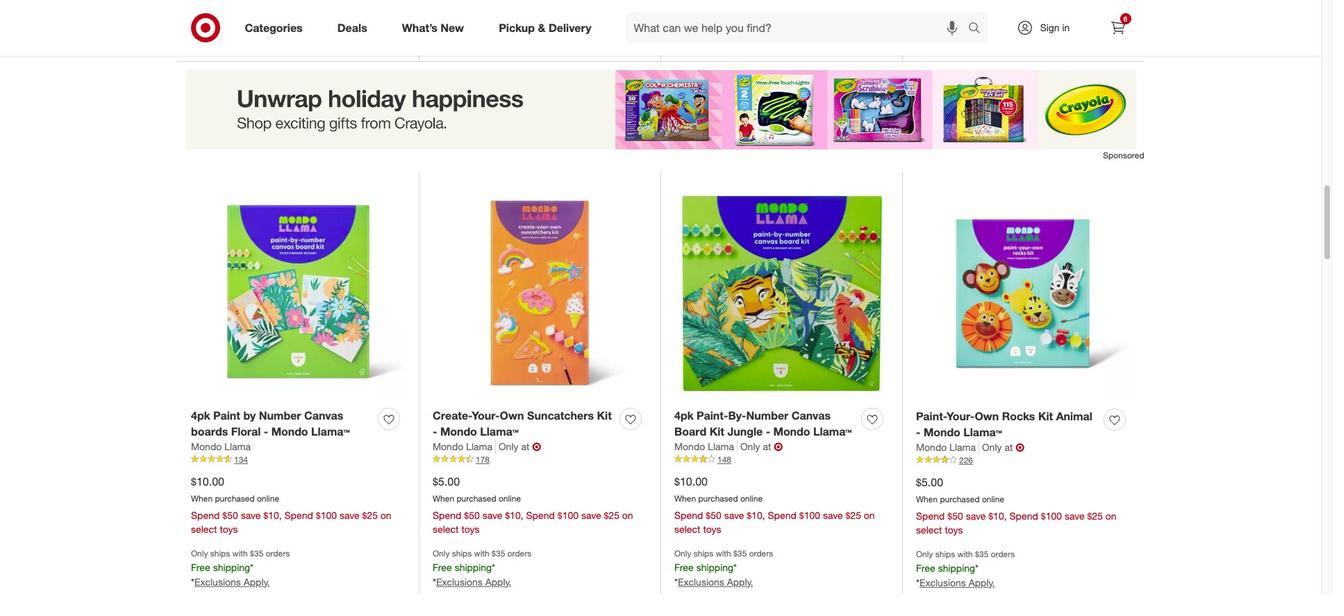 Task type: describe. For each thing, give the bounding box(es) containing it.
apply. for llama™
[[485, 576, 512, 587]]

number for -
[[747, 409, 789, 423]]

148
[[718, 454, 732, 465]]

paint
[[213, 409, 240, 423]]

toys for -
[[945, 524, 963, 535]]

$10.00 when purchased online spend $50 save $10, spend $100 save $25 on select toys for mondo
[[191, 474, 392, 535]]

$5.00 for -
[[916, 475, 944, 489]]

mondo llama
[[191, 440, 251, 452]]

0 horizontal spatial stores
[[738, 6, 765, 18]]

number for mondo
[[259, 409, 301, 423]]

suncatchers
[[527, 409, 594, 423]]

paint- inside 4pk paint-by-number canvas board kit jungle - mondo llama™
[[697, 409, 728, 423]]

exclusions apply. button for jungle
[[678, 575, 753, 589]]

$10, for mondo
[[989, 510, 1007, 522]]

search
[[962, 22, 995, 36]]

$10.00 when purchased online spend $50 save $10, spend $100 save $25 on select toys for -
[[675, 474, 875, 535]]

mondo llama link down boards
[[191, 440, 251, 454]]

226
[[960, 455, 973, 465]]

exclusions for mondo
[[436, 576, 483, 587]]

pickup
[[499, 21, 535, 34]]

llama for paint-your-own rocks kit animal - mondo llama™
[[950, 441, 976, 453]]

llama for 4pk paint-by-number canvas board kit jungle - mondo llama™
[[708, 440, 734, 452]]

llama™ inside create-your-own suncatchers kit - mondo llama™
[[480, 424, 519, 438]]

llama™ inside 4pk paint by number canvas boards floral - mondo llama™
[[311, 424, 350, 438]]

orders for -
[[266, 548, 290, 558]]

ships for floral
[[210, 548, 230, 558]]

with for llama™
[[474, 548, 490, 558]]

board
[[675, 424, 707, 438]]

animal
[[1057, 409, 1093, 423]]

¬ for suncatchers
[[532, 440, 542, 454]]

add to cart button for leftmost check nearby stores button
[[675, 31, 732, 53]]

on for 4pk paint by number canvas boards floral - mondo llama™
[[381, 509, 392, 521]]

148 link
[[675, 454, 889, 466]]

online for -
[[257, 493, 279, 504]]

when for 4pk paint-by-number canvas board kit jungle - mondo llama™
[[675, 493, 696, 504]]

with for jungle
[[716, 548, 731, 558]]

in
[[1063, 22, 1070, 33]]

categories link
[[233, 13, 320, 43]]

6
[[1124, 15, 1128, 23]]

pickup & delivery link
[[487, 13, 609, 43]]

create-your-own suncatchers kit - mondo llama™
[[433, 409, 612, 438]]

with for mondo
[[958, 549, 973, 559]]

kit for rocks
[[1039, 409, 1053, 423]]

llama up the 134
[[225, 440, 251, 452]]

4pk for 4pk paint by number canvas boards floral - mondo llama™
[[191, 409, 210, 423]]

by-
[[728, 409, 747, 423]]

178 link
[[433, 454, 647, 466]]

what's
[[402, 21, 438, 34]]

$100 for create-your-own suncatchers kit - mondo llama™
[[558, 509, 579, 521]]

134
[[234, 454, 248, 465]]

$10, for llama™
[[505, 509, 524, 521]]

categories
[[245, 21, 303, 34]]

free for paint-your-own rocks kit animal - mondo llama™
[[916, 562, 936, 574]]

at for number
[[763, 440, 771, 452]]

- inside 4pk paint-by-number canvas board kit jungle - mondo llama™
[[766, 424, 771, 438]]

exclusions apply. button for llama™
[[436, 575, 512, 589]]

at for rocks
[[1005, 441, 1013, 453]]

floral
[[231, 424, 261, 438]]

when for 4pk paint by number canvas boards floral - mondo llama™
[[191, 493, 213, 504]]

$10, for -
[[263, 509, 282, 521]]

exclusions apply. button for mondo
[[920, 576, 995, 590]]

178
[[476, 454, 490, 465]]

1 to from the left
[[215, 36, 223, 47]]

$35 for -
[[250, 548, 264, 558]]

$10.00 for board
[[675, 474, 708, 488]]

purchased for mondo
[[940, 494, 980, 504]]

3 to from the left
[[941, 36, 949, 47]]

orders for llama™
[[508, 548, 532, 558]]

select for paint-your-own rocks kit animal - mondo llama™
[[916, 524, 943, 535]]

with for -
[[232, 548, 248, 558]]

$100 for 4pk paint by number canvas boards floral - mondo llama™
[[316, 509, 337, 521]]

¬ for rocks
[[1016, 440, 1025, 454]]

check nearby stores for the add to cart button for leftmost check nearby stores button
[[675, 6, 765, 18]]

your- for llama™
[[472, 409, 500, 423]]

$25 for 4pk paint-by-number canvas board kit jungle - mondo llama™
[[846, 509, 862, 521]]

new
[[441, 21, 464, 34]]

rocks
[[1002, 409, 1036, 423]]

select for 4pk paint by number canvas boards floral - mondo llama™
[[191, 523, 217, 535]]

free for create-your-own suncatchers kit - mondo llama™
[[433, 561, 452, 573]]

$100 for paint-your-own rocks kit animal - mondo llama™
[[1041, 510, 1062, 522]]

sponsored
[[1104, 150, 1145, 160]]

4pk for 4pk paint-by-number canvas board kit jungle - mondo llama™
[[675, 409, 694, 423]]

what's new link
[[390, 13, 482, 43]]

own for suncatchers
[[500, 409, 524, 423]]

purchased for llama™
[[457, 493, 497, 504]]

purchased for jungle
[[699, 493, 738, 504]]

2 to from the left
[[699, 36, 707, 47]]

mondo inside 4pk paint by number canvas boards floral - mondo llama™
[[271, 424, 308, 438]]

kit inside 4pk paint-by-number canvas board kit jungle - mondo llama™
[[710, 424, 725, 438]]

1 cart from the left
[[226, 36, 242, 47]]

$100 for 4pk paint-by-number canvas board kit jungle - mondo llama™
[[800, 509, 821, 521]]

toys for mondo
[[462, 523, 480, 535]]

1 add from the left
[[197, 36, 213, 47]]

$10, for jungle
[[747, 509, 765, 521]]

sign
[[1041, 22, 1060, 33]]

paint-your-own rocks kit animal - mondo llama™
[[916, 409, 1093, 439]]

free for 4pk paint by number canvas boards floral - mondo llama™
[[191, 561, 210, 573]]

search button
[[962, 13, 995, 46]]

select for create-your-own suncatchers kit - mondo llama™
[[433, 523, 459, 535]]

sign in link
[[1005, 13, 1092, 43]]

$35 for jungle
[[734, 548, 747, 558]]

add for right check nearby stores button
[[923, 36, 939, 47]]

paint- inside paint-your-own rocks kit animal - mondo llama™
[[916, 409, 947, 423]]

1 add to cart button from the left
[[191, 31, 248, 53]]

on for create-your-own suncatchers kit - mondo llama™
[[622, 509, 633, 521]]

- inside create-your-own suncatchers kit - mondo llama™
[[433, 424, 437, 438]]



Task type: vqa. For each thing, say whether or not it's contained in the screenshot.
the right CHECK NEARBY STORES button
yes



Task type: locate. For each thing, give the bounding box(es) containing it.
kit right rocks
[[1039, 409, 1053, 423]]

when for paint-your-own rocks kit animal - mondo llama™
[[916, 494, 938, 504]]

$100 down 134 link
[[316, 509, 337, 521]]

$5.00 when purchased online spend $50 save $10, spend $100 save $25 on select toys for mondo
[[916, 475, 1117, 535]]

kit inside create-your-own suncatchers kit - mondo llama™
[[597, 409, 612, 423]]

online down 134 link
[[257, 493, 279, 504]]

what's new
[[402, 21, 464, 34]]

select for 4pk paint-by-number canvas board kit jungle - mondo llama™
[[675, 523, 701, 535]]

$35 for mondo
[[976, 549, 989, 559]]

$25 for paint-your-own rocks kit animal - mondo llama™
[[1088, 510, 1103, 522]]

mondo inside create-your-own suncatchers kit - mondo llama™
[[440, 424, 477, 438]]

$10.00
[[191, 474, 224, 488], [675, 474, 708, 488]]

&
[[538, 21, 546, 34]]

4pk inside 4pk paint by number canvas boards floral - mondo llama™
[[191, 409, 210, 423]]

$5.00
[[433, 474, 460, 488], [916, 475, 944, 489]]

cart
[[226, 36, 242, 47], [709, 36, 726, 47], [951, 36, 967, 47]]

$100 down 178 link
[[558, 509, 579, 521]]

paint-your-own rocks kit animal - mondo llama™ image
[[916, 186, 1131, 401], [916, 186, 1131, 401]]

0 horizontal spatial paint-
[[697, 409, 728, 423]]

1 add to cart from the left
[[197, 36, 242, 47]]

ships for kit
[[694, 548, 714, 558]]

only ships with $35 orders free shipping * * exclusions apply. for mondo
[[916, 549, 1015, 588]]

2 horizontal spatial add
[[923, 36, 939, 47]]

$10, down the 226 link
[[989, 510, 1007, 522]]

boards
[[191, 424, 228, 438]]

1 horizontal spatial check nearby stores
[[916, 7, 1007, 18]]

1 horizontal spatial ¬
[[774, 440, 783, 454]]

mondo llama only at ¬ for mondo
[[916, 440, 1025, 454]]

134 link
[[191, 454, 405, 466]]

4pk inside 4pk paint-by-number canvas board kit jungle - mondo llama™
[[675, 409, 694, 423]]

canvas
[[304, 409, 343, 423], [792, 409, 831, 423]]

mondo llama only at ¬ up 226
[[916, 440, 1025, 454]]

purchased down 148
[[699, 493, 738, 504]]

4pk paint by number canvas boards floral - mondo llama™ image
[[191, 186, 405, 400], [191, 186, 405, 400]]

1 horizontal spatial cart
[[709, 36, 726, 47]]

$50
[[223, 509, 238, 521], [464, 509, 480, 521], [706, 509, 722, 521], [948, 510, 964, 522]]

- inside paint-your-own rocks kit animal - mondo llama™
[[916, 425, 921, 439]]

your- inside create-your-own suncatchers kit - mondo llama™
[[472, 409, 500, 423]]

$5.00 when purchased online spend $50 save $10, spend $100 save $25 on select toys
[[433, 474, 633, 535], [916, 475, 1117, 535]]

mondo llama only at ¬ up 148
[[675, 440, 783, 454]]

advertisement region
[[178, 70, 1145, 149]]

2 add to cart button from the left
[[675, 31, 732, 53]]

add to cart
[[197, 36, 242, 47], [681, 36, 726, 47], [923, 36, 967, 47]]

$10, down 178 link
[[505, 509, 524, 521]]

mondo llama link up 178
[[433, 440, 496, 454]]

canvas up 134 link
[[304, 409, 343, 423]]

0 horizontal spatial cart
[[226, 36, 242, 47]]

¬
[[532, 440, 542, 454], [774, 440, 783, 454], [1016, 440, 1025, 454]]

add to cart for right check nearby stores button
[[923, 36, 967, 47]]

$25
[[362, 509, 378, 521], [604, 509, 620, 521], [846, 509, 862, 521], [1088, 510, 1103, 522]]

create-
[[433, 409, 472, 423]]

1 horizontal spatial canvas
[[792, 409, 831, 423]]

llama™ up 178
[[480, 424, 519, 438]]

0 horizontal spatial $10.00 when purchased online spend $50 save $10, spend $100 save $25 on select toys
[[191, 474, 392, 535]]

shipping for mondo
[[938, 562, 976, 574]]

check for right check nearby stores button
[[916, 7, 945, 18]]

canvas up the 148 link
[[792, 409, 831, 423]]

1 horizontal spatial at
[[763, 440, 771, 452]]

1 number from the left
[[259, 409, 301, 423]]

1 horizontal spatial your-
[[947, 409, 975, 423]]

own left rocks
[[975, 409, 999, 423]]

create-your-own suncatchers kit - mondo llama™ image
[[433, 186, 647, 400], [433, 186, 647, 400]]

0 horizontal spatial check nearby stores button
[[675, 5, 765, 19]]

only ships with $35 orders free shipping * * exclusions apply.
[[191, 548, 290, 587], [433, 548, 532, 587], [675, 548, 774, 587], [916, 549, 1015, 588]]

check
[[675, 6, 703, 18], [916, 7, 945, 18]]

exclusions for -
[[920, 576, 966, 588]]

shipping for -
[[213, 561, 250, 573]]

0 horizontal spatial to
[[215, 36, 223, 47]]

1 horizontal spatial paint-
[[916, 409, 947, 423]]

own inside paint-your-own rocks kit animal - mondo llama™
[[975, 409, 999, 423]]

nearby for right check nearby stores button the add to cart button
[[947, 7, 977, 18]]

3 add to cart button from the left
[[916, 31, 974, 53]]

llama™
[[311, 424, 350, 438], [480, 424, 519, 438], [814, 424, 852, 438], [964, 425, 1003, 439]]

canvas inside 4pk paint-by-number canvas board kit jungle - mondo llama™
[[792, 409, 831, 423]]

$10.00 when purchased online spend $50 save $10, spend $100 save $25 on select toys
[[191, 474, 392, 535], [675, 474, 875, 535]]

canvas for llama™
[[304, 409, 343, 423]]

$50 down 226
[[948, 510, 964, 522]]

exclusions apply. button
[[195, 575, 270, 589], [436, 575, 512, 589], [678, 575, 753, 589], [920, 576, 995, 590]]

0 horizontal spatial mondo llama only at ¬
[[433, 440, 542, 454]]

only ships with $35 orders free shipping * * exclusions apply. for -
[[191, 548, 290, 587]]

4pk paint-by-number canvas board kit jungle - mondo llama™ link
[[675, 408, 856, 440]]

create-your-own suncatchers kit - mondo llama™ link
[[433, 408, 614, 440]]

4pk paint-by-number canvas board kit jungle - mondo llama™ image
[[675, 186, 889, 400], [675, 186, 889, 400]]

4pk up boards
[[191, 409, 210, 423]]

0 horizontal spatial $10.00
[[191, 474, 224, 488]]

add
[[197, 36, 213, 47], [681, 36, 697, 47], [923, 36, 939, 47]]

number inside 4pk paint-by-number canvas board kit jungle - mondo llama™
[[747, 409, 789, 423]]

online down the 226 link
[[982, 494, 1005, 504]]

online down 178 link
[[499, 493, 521, 504]]

exclusions apply. button for -
[[195, 575, 270, 589]]

llama up 148
[[708, 440, 734, 452]]

your- up 226
[[947, 409, 975, 423]]

orders for mondo
[[991, 549, 1015, 559]]

canvas for mondo
[[792, 409, 831, 423]]

when for create-your-own suncatchers kit - mondo llama™
[[433, 493, 455, 504]]

shipping
[[213, 561, 250, 573], [455, 561, 492, 573], [697, 561, 734, 573], [938, 562, 976, 574]]

1 horizontal spatial check nearby stores button
[[916, 6, 1007, 20]]

at up the 148 link
[[763, 440, 771, 452]]

add for leftmost check nearby stores button
[[681, 36, 697, 47]]

0 horizontal spatial 4pk
[[191, 409, 210, 423]]

kit right suncatchers
[[597, 409, 612, 423]]

$25 for create-your-own suncatchers kit - mondo llama™
[[604, 509, 620, 521]]

0 horizontal spatial $5.00
[[433, 474, 460, 488]]

check nearby stores
[[675, 6, 765, 18], [916, 7, 1007, 18]]

2 horizontal spatial add to cart button
[[916, 31, 974, 53]]

$10.00 for boards
[[191, 474, 224, 488]]

purchased down 178
[[457, 493, 497, 504]]

$100 down the 226 link
[[1041, 510, 1062, 522]]

llama for create-your-own suncatchers kit - mondo llama™
[[466, 440, 493, 452]]

check for leftmost check nearby stores button
[[675, 6, 703, 18]]

$100
[[316, 509, 337, 521], [558, 509, 579, 521], [800, 509, 821, 521], [1041, 510, 1062, 522]]

mondo llama link
[[191, 440, 251, 454], [433, 440, 496, 454], [675, 440, 738, 454], [916, 440, 980, 454]]

with
[[232, 548, 248, 558], [474, 548, 490, 558], [716, 548, 731, 558], [958, 549, 973, 559]]

4pk paint by number canvas boards floral - mondo llama™ link
[[191, 408, 372, 440]]

number right the by
[[259, 409, 301, 423]]

2 horizontal spatial cart
[[951, 36, 967, 47]]

3 add from the left
[[923, 36, 939, 47]]

mondo llama link for 4pk paint-by-number canvas board kit jungle - mondo llama™
[[675, 440, 738, 454]]

purchased down the 134
[[215, 493, 255, 504]]

3 cart from the left
[[951, 36, 967, 47]]

check nearby stores for right check nearby stores button the add to cart button
[[916, 7, 1007, 18]]

0 horizontal spatial check nearby stores
[[675, 6, 765, 18]]

select
[[191, 523, 217, 535], [433, 523, 459, 535], [675, 523, 701, 535], [916, 524, 943, 535]]

number inside 4pk paint by number canvas boards floral - mondo llama™
[[259, 409, 301, 423]]

mondo
[[271, 424, 308, 438], [440, 424, 477, 438], [774, 424, 810, 438], [924, 425, 961, 439], [191, 440, 222, 452], [433, 440, 464, 452], [675, 440, 705, 452], [916, 441, 947, 453]]

purchased
[[215, 493, 255, 504], [457, 493, 497, 504], [699, 493, 738, 504], [940, 494, 980, 504]]

0 horizontal spatial kit
[[597, 409, 612, 423]]

orders
[[266, 548, 290, 558], [508, 548, 532, 558], [750, 548, 774, 558], [991, 549, 1015, 559]]

to
[[215, 36, 223, 47], [699, 36, 707, 47], [941, 36, 949, 47]]

mondo llama link down board
[[675, 440, 738, 454]]

2 add from the left
[[681, 36, 697, 47]]

¬ down 4pk paint-by-number canvas board kit jungle - mondo llama™
[[774, 440, 783, 454]]

2 horizontal spatial add to cart
[[923, 36, 967, 47]]

2 horizontal spatial ¬
[[1016, 440, 1025, 454]]

0 horizontal spatial check
[[675, 6, 703, 18]]

$50 for mondo
[[464, 509, 480, 521]]

only ships with $35 orders free shipping * * exclusions apply. for jungle
[[675, 548, 774, 587]]

kit
[[597, 409, 612, 423], [1039, 409, 1053, 423], [710, 424, 725, 438]]

0 horizontal spatial own
[[500, 409, 524, 423]]

$50 down the 134
[[223, 509, 238, 521]]

free for 4pk paint-by-number canvas board kit jungle - mondo llama™
[[675, 561, 694, 573]]

llama
[[225, 440, 251, 452], [466, 440, 493, 452], [708, 440, 734, 452], [950, 441, 976, 453]]

$50 down 148
[[706, 509, 722, 521]]

1 $10.00 when purchased online spend $50 save $10, spend $100 save $25 on select toys from the left
[[191, 474, 392, 535]]

0 horizontal spatial add to cart button
[[191, 31, 248, 53]]

$10.00 down board
[[675, 474, 708, 488]]

apply. for -
[[244, 576, 270, 587]]

when
[[191, 493, 213, 504], [433, 493, 455, 504], [675, 493, 696, 504], [916, 494, 938, 504]]

cart for right check nearby stores button
[[951, 36, 967, 47]]

0 horizontal spatial add
[[197, 36, 213, 47]]

free
[[191, 561, 210, 573], [433, 561, 452, 573], [675, 561, 694, 573], [916, 562, 936, 574]]

save
[[241, 509, 261, 521], [340, 509, 360, 521], [483, 509, 503, 521], [582, 509, 601, 521], [724, 509, 744, 521], [823, 509, 843, 521], [966, 510, 986, 522], [1065, 510, 1085, 522]]

2 cart from the left
[[709, 36, 726, 47]]

spend
[[191, 509, 220, 521], [285, 509, 313, 521], [433, 509, 462, 521], [526, 509, 555, 521], [675, 509, 703, 521], [768, 509, 797, 521], [916, 510, 945, 522], [1010, 510, 1039, 522]]

$35
[[250, 548, 264, 558], [492, 548, 505, 558], [734, 548, 747, 558], [976, 549, 989, 559]]

1 horizontal spatial number
[[747, 409, 789, 423]]

at up the 226 link
[[1005, 441, 1013, 453]]

$25 for 4pk paint by number canvas boards floral - mondo llama™
[[362, 509, 378, 521]]

1 horizontal spatial 4pk
[[675, 409, 694, 423]]

on for 4pk paint-by-number canvas board kit jungle - mondo llama™
[[864, 509, 875, 521]]

0 horizontal spatial $5.00 when purchased online spend $50 save $10, spend $100 save $25 on select toys
[[433, 474, 633, 535]]

mondo llama link up 226
[[916, 440, 980, 454]]

0 horizontal spatial add to cart
[[197, 36, 242, 47]]

own
[[500, 409, 524, 423], [975, 409, 999, 423]]

1 horizontal spatial add to cart
[[681, 36, 726, 47]]

¬ for number
[[774, 440, 783, 454]]

shipping for jungle
[[697, 561, 734, 573]]

$5.00 for mondo
[[433, 474, 460, 488]]

226 link
[[916, 454, 1131, 466]]

¬ down create-your-own suncatchers kit - mondo llama™
[[532, 440, 542, 454]]

-
[[264, 424, 268, 438], [433, 424, 437, 438], [766, 424, 771, 438], [916, 425, 921, 439]]

at up 178 link
[[521, 440, 530, 452]]

2 canvas from the left
[[792, 409, 831, 423]]

1 horizontal spatial $5.00 when purchased online spend $50 save $10, spend $100 save $25 on select toys
[[916, 475, 1117, 535]]

own inside create-your-own suncatchers kit - mondo llama™
[[500, 409, 524, 423]]

0 horizontal spatial ¬
[[532, 440, 542, 454]]

1 horizontal spatial nearby
[[947, 7, 977, 18]]

1 horizontal spatial check
[[916, 7, 945, 18]]

4pk
[[191, 409, 210, 423], [675, 409, 694, 423]]

2 horizontal spatial to
[[941, 36, 949, 47]]

orders for jungle
[[750, 548, 774, 558]]

0 horizontal spatial at
[[521, 440, 530, 452]]

mondo llama link for paint-your-own rocks kit animal - mondo llama™
[[916, 440, 980, 454]]

1 horizontal spatial add to cart button
[[675, 31, 732, 53]]

your-
[[472, 409, 500, 423], [947, 409, 975, 423]]

$50 down 178
[[464, 509, 480, 521]]

¬ down paint-your-own rocks kit animal - mondo llama™
[[1016, 440, 1025, 454]]

deals link
[[326, 13, 385, 43]]

kit right board
[[710, 424, 725, 438]]

1 horizontal spatial $5.00
[[916, 475, 944, 489]]

mondo inside paint-your-own rocks kit animal - mondo llama™
[[924, 425, 961, 439]]

1 horizontal spatial kit
[[710, 424, 725, 438]]

apply. for mondo
[[969, 576, 995, 588]]

llama™ inside paint-your-own rocks kit animal - mondo llama™
[[964, 425, 1003, 439]]

0 horizontal spatial number
[[259, 409, 301, 423]]

number up "jungle" on the right bottom
[[747, 409, 789, 423]]

purchased for -
[[215, 493, 255, 504]]

cart for leftmost check nearby stores button
[[709, 36, 726, 47]]

llama™ up 226
[[964, 425, 1003, 439]]

1 horizontal spatial $10.00 when purchased online spend $50 save $10, spend $100 save $25 on select toys
[[675, 474, 875, 535]]

1 horizontal spatial to
[[699, 36, 707, 47]]

$100 down the 148 link
[[800, 509, 821, 521]]

mondo llama only at ¬ for llama™
[[433, 440, 542, 454]]

llama™ up the 148 link
[[814, 424, 852, 438]]

ships for mondo
[[452, 548, 472, 558]]

mondo llama only at ¬ for jungle
[[675, 440, 783, 454]]

your- inside paint-your-own rocks kit animal - mondo llama™
[[947, 409, 975, 423]]

mondo llama link for create-your-own suncatchers kit - mondo llama™
[[433, 440, 496, 454]]

pickup & delivery
[[499, 21, 592, 34]]

$35 for llama™
[[492, 548, 505, 558]]

ships
[[210, 548, 230, 558], [452, 548, 472, 558], [694, 548, 714, 558], [936, 549, 956, 559]]

exclusions for floral
[[195, 576, 241, 587]]

your- for mondo
[[947, 409, 975, 423]]

toys
[[220, 523, 238, 535], [462, 523, 480, 535], [703, 523, 722, 535], [945, 524, 963, 535]]

paint-your-own rocks kit animal - mondo llama™ link
[[916, 409, 1099, 440]]

$10, down the 148 link
[[747, 509, 765, 521]]

llama up 226
[[950, 441, 976, 453]]

4pk up board
[[675, 409, 694, 423]]

nearby
[[705, 6, 735, 18], [947, 7, 977, 18]]

jungle
[[728, 424, 763, 438]]

0 horizontal spatial nearby
[[705, 6, 735, 18]]

llama up 178
[[466, 440, 493, 452]]

apply.
[[244, 576, 270, 587], [485, 576, 512, 587], [727, 576, 753, 587], [969, 576, 995, 588]]

add to cart for leftmost check nearby stores button
[[681, 36, 726, 47]]

What can we help you find? suggestions appear below search field
[[626, 13, 972, 43]]

$10.00 when purchased online spend $50 save $10, spend $100 save $25 on select toys down the 148 link
[[675, 474, 875, 535]]

1 horizontal spatial mondo llama only at ¬
[[675, 440, 783, 454]]

stores
[[738, 6, 765, 18], [980, 7, 1007, 18]]

number
[[259, 409, 301, 423], [747, 409, 789, 423]]

4pk paint by number canvas boards floral - mondo llama™
[[191, 409, 350, 438]]

mondo inside 4pk paint-by-number canvas board kit jungle - mondo llama™
[[774, 424, 810, 438]]

ships for -
[[936, 549, 956, 559]]

2 horizontal spatial mondo llama only at ¬
[[916, 440, 1025, 454]]

2 4pk from the left
[[675, 409, 694, 423]]

only
[[499, 440, 519, 452], [741, 440, 760, 452], [982, 441, 1002, 453], [191, 548, 208, 558], [433, 548, 450, 558], [675, 548, 692, 558], [916, 549, 933, 559]]

$5.00 when purchased online spend $50 save $10, spend $100 save $25 on select toys down 178 link
[[433, 474, 633, 535]]

exclusions
[[195, 576, 241, 587], [436, 576, 483, 587], [678, 576, 725, 587], [920, 576, 966, 588]]

at
[[521, 440, 530, 452], [763, 440, 771, 452], [1005, 441, 1013, 453]]

add to cart button
[[191, 31, 248, 53], [675, 31, 732, 53], [916, 31, 974, 53]]

$5.00 when purchased online spend $50 save $10, spend $100 save $25 on select toys for llama™
[[433, 474, 633, 535]]

$10, down 134 link
[[263, 509, 282, 521]]

2 $10.00 when purchased online spend $50 save $10, spend $100 save $25 on select toys from the left
[[675, 474, 875, 535]]

$50 for floral
[[223, 509, 238, 521]]

delivery
[[549, 21, 592, 34]]

1 horizontal spatial add
[[681, 36, 697, 47]]

kit inside paint-your-own rocks kit animal - mondo llama™
[[1039, 409, 1053, 423]]

online for llama™
[[499, 493, 521, 504]]

online
[[257, 493, 279, 504], [499, 493, 521, 504], [741, 493, 763, 504], [982, 494, 1005, 504]]

2 horizontal spatial kit
[[1039, 409, 1053, 423]]

2 $10.00 from the left
[[675, 474, 708, 488]]

add to cart button for right check nearby stores button
[[916, 31, 974, 53]]

0 horizontal spatial canvas
[[304, 409, 343, 423]]

1 $10.00 from the left
[[191, 474, 224, 488]]

1 canvas from the left
[[304, 409, 343, 423]]

mondo llama only at ¬
[[433, 440, 542, 454], [675, 440, 783, 454], [916, 440, 1025, 454]]

at for suncatchers
[[521, 440, 530, 452]]

6 link
[[1103, 13, 1134, 43]]

by
[[243, 409, 256, 423]]

3 add to cart from the left
[[923, 36, 967, 47]]

$5.00 when purchased online spend $50 save $10, spend $100 save $25 on select toys down the 226 link
[[916, 475, 1117, 535]]

llama™ inside 4pk paint-by-number canvas board kit jungle - mondo llama™
[[814, 424, 852, 438]]

2 horizontal spatial at
[[1005, 441, 1013, 453]]

$50 for kit
[[706, 509, 722, 521]]

toys for floral
[[220, 523, 238, 535]]

1 horizontal spatial stores
[[980, 7, 1007, 18]]

nearby for the add to cart button for leftmost check nearby stores button
[[705, 6, 735, 18]]

llama™ up 134 link
[[311, 424, 350, 438]]

mondo llama only at ¬ up 178
[[433, 440, 542, 454]]

own for rocks
[[975, 409, 999, 423]]

- inside 4pk paint by number canvas boards floral - mondo llama™
[[264, 424, 268, 438]]

1 horizontal spatial $10.00
[[675, 474, 708, 488]]

$10,
[[263, 509, 282, 521], [505, 509, 524, 521], [747, 509, 765, 521], [989, 510, 1007, 522]]

$10.00 down "mondo llama"
[[191, 474, 224, 488]]

2 add to cart from the left
[[681, 36, 726, 47]]

kit for suncatchers
[[597, 409, 612, 423]]

2 number from the left
[[747, 409, 789, 423]]

shipping for llama™
[[455, 561, 492, 573]]

0 horizontal spatial your-
[[472, 409, 500, 423]]

deals
[[337, 21, 367, 34]]

1 horizontal spatial own
[[975, 409, 999, 423]]

purchased down 226
[[940, 494, 980, 504]]

$50 for -
[[948, 510, 964, 522]]

sign in
[[1041, 22, 1070, 33]]

only ships with $35 orders free shipping * * exclusions apply. for llama™
[[433, 548, 532, 587]]

your- up 178
[[472, 409, 500, 423]]

paint-
[[697, 409, 728, 423], [916, 409, 947, 423]]

online down the 148 link
[[741, 493, 763, 504]]

canvas inside 4pk paint by number canvas boards floral - mondo llama™
[[304, 409, 343, 423]]

on for paint-your-own rocks kit animal - mondo llama™
[[1106, 510, 1117, 522]]

1 4pk from the left
[[191, 409, 210, 423]]

own left suncatchers
[[500, 409, 524, 423]]

$10.00 when purchased online spend $50 save $10, spend $100 save $25 on select toys down 134 link
[[191, 474, 392, 535]]

on
[[381, 509, 392, 521], [622, 509, 633, 521], [864, 509, 875, 521], [1106, 510, 1117, 522]]

4pk paint-by-number canvas board kit jungle - mondo llama™
[[675, 409, 852, 438]]

online for jungle
[[741, 493, 763, 504]]



